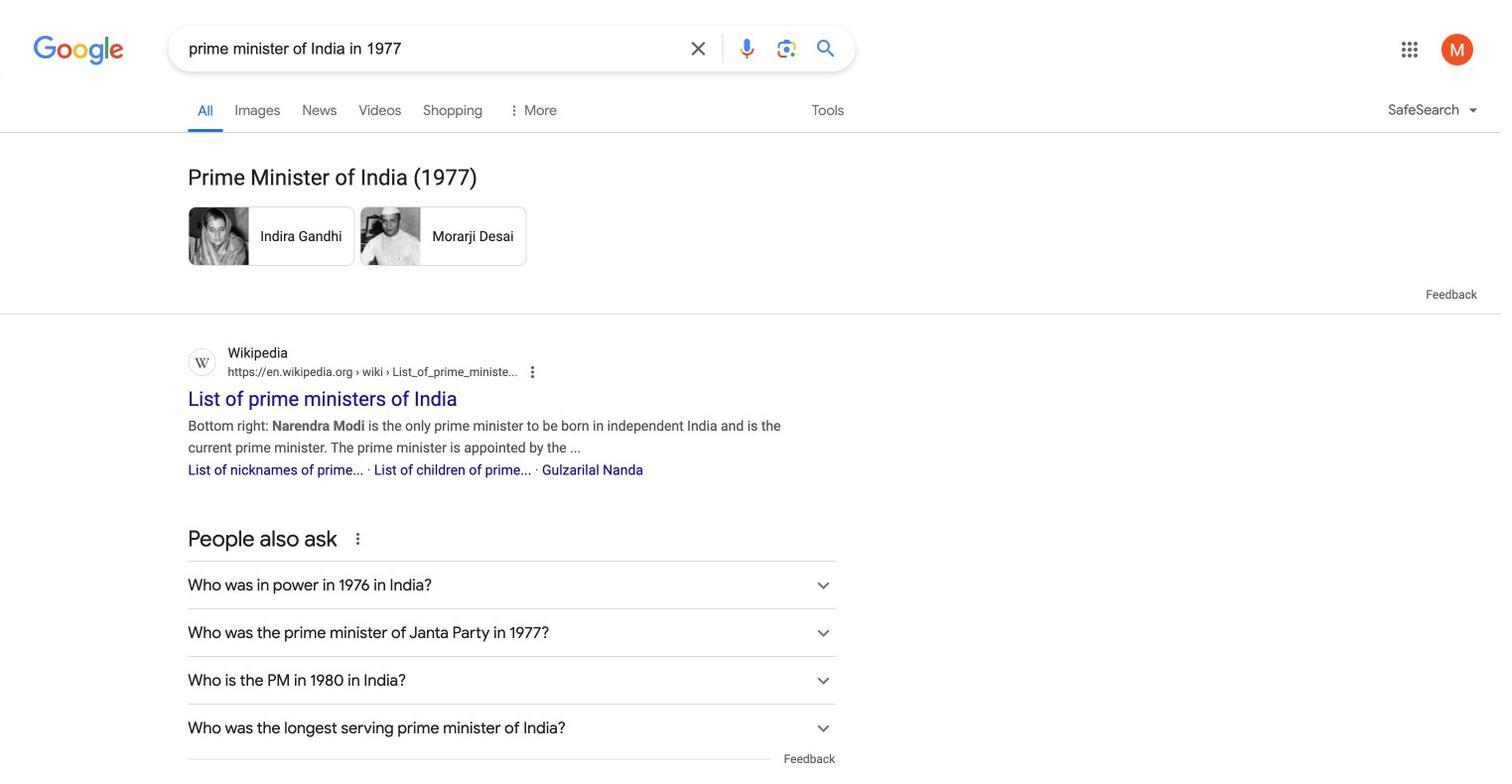 Task type: describe. For each thing, give the bounding box(es) containing it.
search by image image
[[775, 37, 799, 61]]

Search text field
[[189, 38, 674, 63]]

google image
[[33, 36, 124, 66]]

search by voice image
[[735, 37, 759, 61]]



Task type: locate. For each thing, give the bounding box(es) containing it.
navigation
[[0, 87, 1501, 144]]

None search field
[[0, 25, 855, 71]]

None text field
[[353, 365, 518, 379]]

morarji desai image
[[361, 206, 421, 265]]

indira gandhi image
[[189, 206, 248, 265]]

None text field
[[228, 363, 518, 381]]



Task type: vqa. For each thing, say whether or not it's contained in the screenshot.
Search by voice icon
yes



